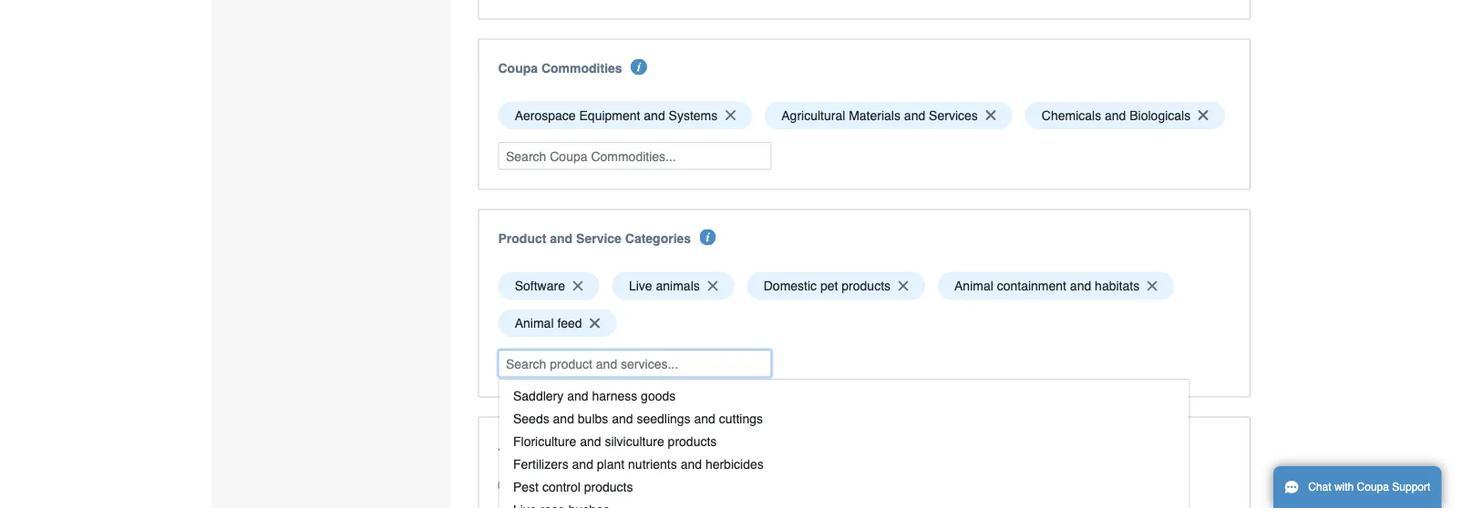 Task type: locate. For each thing, give the bounding box(es) containing it.
and left systems
[[644, 108, 665, 123]]

services
[[929, 108, 978, 123]]

0 vertical spatial additional information image
[[631, 59, 647, 75]]

0 vertical spatial coupa
[[498, 60, 538, 75]]

coupa inside chat with coupa support button
[[1357, 481, 1389, 494]]

commodities
[[541, 60, 622, 75]]

1 horizontal spatial animal
[[954, 279, 993, 294]]

and down bulbs at the bottom left of the page
[[579, 434, 601, 449]]

Search product and services... field
[[498, 350, 772, 378]]

animal feed option
[[498, 309, 617, 337]]

and down the harness at the left bottom of page
[[611, 412, 633, 426]]

0 vertical spatial products
[[842, 279, 891, 294]]

software option
[[498, 272, 600, 300]]

animal left feed on the left of page
[[515, 316, 554, 331]]

animal containment and habitats
[[954, 279, 1140, 294]]

coupa up aerospace
[[498, 60, 538, 75]]

categories
[[625, 231, 691, 246]]

coupa commodities
[[498, 60, 622, 75]]

areas served
[[498, 439, 580, 454]]

2 horizontal spatial products
[[842, 279, 891, 294]]

containment
[[997, 279, 1067, 294]]

software
[[515, 279, 565, 294]]

and right chemicals
[[1105, 108, 1126, 123]]

products
[[842, 279, 891, 294], [667, 434, 716, 449], [584, 480, 633, 494]]

and up served
[[552, 412, 574, 426]]

floriculture
[[513, 434, 576, 449]]

domestic pet products option
[[747, 272, 925, 300]]

additional information image
[[631, 59, 647, 75], [700, 229, 716, 246]]

1 vertical spatial coupa
[[1357, 481, 1389, 494]]

cuttings
[[719, 412, 763, 426]]

live
[[629, 279, 652, 294]]

products down seedlings
[[667, 434, 716, 449]]

0 vertical spatial selected list box
[[492, 97, 1237, 134]]

1 horizontal spatial products
[[667, 434, 716, 449]]

selected list box
[[492, 97, 1237, 134], [492, 268, 1237, 342]]

live animals option
[[612, 272, 734, 300]]

pest
[[513, 480, 538, 494]]

1 vertical spatial products
[[667, 434, 716, 449]]

list box containing saddlery and harness goods
[[498, 379, 1190, 509]]

herbicides
[[705, 457, 763, 472]]

selected list box containing aerospace equipment and systems
[[492, 97, 1237, 134]]

animal inside option
[[954, 279, 993, 294]]

additional information image right categories
[[700, 229, 716, 246]]

feed
[[557, 316, 582, 331]]

silviculture
[[604, 434, 664, 449]]

1 horizontal spatial coupa
[[1357, 481, 1389, 494]]

1 vertical spatial animal
[[515, 316, 554, 331]]

and up bulbs at the bottom left of the page
[[567, 389, 588, 403]]

animal
[[954, 279, 993, 294], [515, 316, 554, 331]]

regional
[[578, 479, 628, 493]]

nutrients
[[628, 457, 677, 472]]

selected list box containing software
[[492, 268, 1237, 342]]

pet
[[820, 279, 838, 294]]

chemicals and biologicals
[[1042, 108, 1191, 123]]

habitats
[[1095, 279, 1140, 294]]

products right pet
[[842, 279, 891, 294]]

live animals
[[629, 279, 700, 294]]

1 vertical spatial additional information image
[[700, 229, 716, 246]]

and right nutrients
[[680, 457, 701, 472]]

additional information image for coupa commodities
[[631, 59, 647, 75]]

aerospace
[[515, 108, 576, 123]]

2 vertical spatial products
[[584, 480, 633, 494]]

and left services
[[904, 108, 925, 123]]

1 horizontal spatial additional information image
[[700, 229, 716, 246]]

0 horizontal spatial products
[[584, 480, 633, 494]]

and left habitats
[[1070, 279, 1091, 294]]

0 horizontal spatial additional information image
[[631, 59, 647, 75]]

list box
[[498, 379, 1190, 509]]

1 vertical spatial selected list box
[[492, 268, 1237, 342]]

2 selected list box from the top
[[492, 268, 1237, 342]]

coupa
[[498, 60, 538, 75], [1357, 481, 1389, 494]]

1 selected list box from the top
[[492, 97, 1237, 134]]

0 vertical spatial animal
[[954, 279, 993, 294]]

and down additional information icon
[[572, 457, 593, 472]]

products down plant
[[584, 480, 633, 494]]

0 horizontal spatial coupa
[[498, 60, 538, 75]]

animal left containment
[[954, 279, 993, 294]]

animal inside option
[[515, 316, 554, 331]]

coupa right with
[[1357, 481, 1389, 494]]

and
[[644, 108, 665, 123], [904, 108, 925, 123], [1105, 108, 1126, 123], [550, 231, 573, 246], [1070, 279, 1091, 294], [567, 389, 588, 403], [552, 412, 574, 426], [611, 412, 633, 426], [694, 412, 715, 426], [579, 434, 601, 449], [572, 457, 593, 472], [680, 457, 701, 472]]

additional information image
[[588, 437, 605, 454]]

0 horizontal spatial animal
[[515, 316, 554, 331]]

aerospace equipment and systems
[[515, 108, 718, 123]]

None radio
[[563, 480, 575, 492]]

products inside option
[[842, 279, 891, 294]]

saddlery and harness goods seeds and bulbs and seedlings and cuttings floriculture and silviculture products fertilizers and plant nutrients and herbicides pest control products
[[513, 389, 763, 494]]

additional information image up aerospace equipment and systems option
[[631, 59, 647, 75]]

materials
[[849, 108, 901, 123]]



Task type: vqa. For each thing, say whether or not it's contained in the screenshot.
Animal
yes



Task type: describe. For each thing, give the bounding box(es) containing it.
areas
[[498, 439, 534, 454]]

product
[[498, 231, 546, 246]]

chat with coupa support button
[[1273, 467, 1442, 509]]

selected list box for coupa commodities
[[492, 97, 1237, 134]]

seedlings
[[636, 412, 690, 426]]

domestic pet products
[[764, 279, 891, 294]]

harness
[[592, 389, 637, 403]]

animal for animal feed
[[515, 316, 554, 331]]

chat
[[1308, 481, 1331, 494]]

served
[[537, 439, 580, 454]]

global
[[513, 479, 550, 493]]

selected list box for product and service categories
[[492, 268, 1237, 342]]

agricultural
[[781, 108, 845, 123]]

domestic
[[764, 279, 817, 294]]

saddlery
[[513, 389, 563, 403]]

and inside option
[[1105, 108, 1126, 123]]

animals
[[656, 279, 700, 294]]

Search Coupa Commodities... field
[[498, 142, 772, 170]]

support
[[1392, 481, 1431, 494]]

fertilizers
[[513, 457, 568, 472]]

agricultural materials and services
[[781, 108, 978, 123]]

agricultural materials and services option
[[765, 101, 1012, 130]]

animal for animal containment and habitats
[[954, 279, 993, 294]]

equipment
[[579, 108, 640, 123]]

control
[[542, 480, 580, 494]]

chemicals
[[1042, 108, 1101, 123]]

goods
[[640, 389, 675, 403]]

chat with coupa support
[[1308, 481, 1431, 494]]

animal feed
[[515, 316, 582, 331]]

selected areas list box
[[492, 497, 1237, 509]]

biologicals
[[1130, 108, 1191, 123]]

chemicals and biologicals option
[[1025, 101, 1225, 130]]

plant
[[596, 457, 624, 472]]

and left cuttings
[[694, 412, 715, 426]]

product and service categories
[[498, 231, 691, 246]]

and inside option
[[904, 108, 925, 123]]

additional information image for product and service categories
[[700, 229, 716, 246]]

seeds
[[513, 412, 549, 426]]

systems
[[669, 108, 718, 123]]

bulbs
[[577, 412, 608, 426]]

and left service
[[550, 231, 573, 246]]

service
[[576, 231, 622, 246]]

with
[[1334, 481, 1354, 494]]

animal containment and habitats option
[[938, 272, 1174, 300]]

aerospace equipment and systems option
[[498, 101, 752, 130]]



